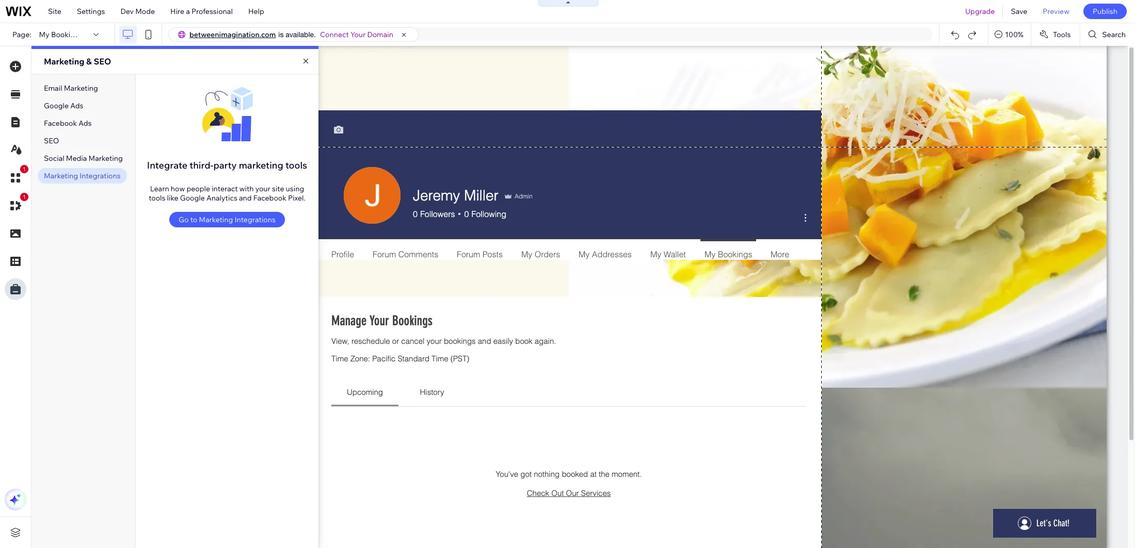 Task type: vqa. For each thing, say whether or not it's contained in the screenshot.
want
no



Task type: describe. For each thing, give the bounding box(es) containing it.
media
[[66, 154, 87, 163]]

hire a professional
[[170, 7, 233, 16]]

available.
[[286, 30, 316, 39]]

search
[[1103, 30, 1126, 39]]

100%
[[1005, 30, 1024, 39]]

help
[[248, 7, 264, 16]]

publish button
[[1084, 4, 1127, 19]]

facebook ads
[[44, 119, 92, 128]]

mode
[[135, 7, 155, 16]]

learn how people interact with your site using tools like google analytics and facebook pixel.
[[149, 184, 306, 203]]

marketing
[[239, 160, 283, 171]]

0 vertical spatial tools
[[285, 160, 307, 171]]

hire
[[170, 7, 184, 16]]

analytics
[[206, 194, 237, 203]]

settings
[[77, 7, 105, 16]]

go to marketing integrations button
[[169, 212, 285, 228]]

0 vertical spatial integrations
[[80, 171, 121, 181]]

google inside learn how people interact with your site using tools like google analytics and facebook pixel.
[[180, 194, 205, 203]]

0 horizontal spatial seo
[[44, 136, 59, 146]]

with
[[239, 184, 254, 194]]

learn
[[150, 184, 169, 194]]

ads for facebook ads
[[79, 119, 92, 128]]

save button
[[1003, 0, 1035, 23]]

social
[[44, 154, 64, 163]]

integrate third-party marketing tools
[[147, 160, 307, 171]]

is
[[278, 30, 284, 39]]

how
[[171, 184, 185, 194]]

my bookings
[[39, 30, 83, 39]]

marketing down social
[[44, 171, 78, 181]]

email
[[44, 84, 62, 93]]

&
[[86, 56, 92, 67]]

100% button
[[989, 23, 1031, 46]]

marketing right the media
[[89, 154, 123, 163]]

1 1 from the top
[[23, 166, 26, 172]]

0 vertical spatial google
[[44, 101, 69, 110]]

0 vertical spatial facebook
[[44, 119, 77, 128]]

go to marketing integrations
[[179, 215, 276, 225]]

2 1 button from the top
[[5, 193, 28, 217]]

to
[[190, 215, 197, 225]]

marketing inside button
[[199, 215, 233, 225]]

dev mode
[[121, 7, 155, 16]]

facebook inside learn how people interact with your site using tools like google analytics and facebook pixel.
[[253, 194, 286, 203]]

marketing integrations
[[44, 171, 121, 181]]

interact
[[212, 184, 238, 194]]

site
[[48, 7, 61, 16]]

save
[[1011, 7, 1028, 16]]



Task type: locate. For each thing, give the bounding box(es) containing it.
seo right &
[[94, 56, 111, 67]]

domain
[[367, 30, 393, 39]]

pixel.
[[288, 194, 306, 203]]

seo
[[94, 56, 111, 67], [44, 136, 59, 146]]

1 vertical spatial tools
[[149, 194, 165, 203]]

social media marketing
[[44, 154, 123, 163]]

0 vertical spatial 1
[[23, 166, 26, 172]]

1 vertical spatial 1
[[23, 194, 26, 200]]

marketing up google ads
[[64, 84, 98, 93]]

1 vertical spatial google
[[180, 194, 205, 203]]

facebook down google ads
[[44, 119, 77, 128]]

your
[[351, 30, 366, 39]]

1 horizontal spatial integrations
[[235, 215, 276, 225]]

1 1 button from the top
[[5, 165, 28, 189]]

1 horizontal spatial seo
[[94, 56, 111, 67]]

party
[[213, 160, 237, 171]]

1 vertical spatial facebook
[[253, 194, 286, 203]]

bookings
[[51, 30, 83, 39]]

your
[[255, 184, 270, 194]]

my
[[39, 30, 49, 39]]

third-
[[190, 160, 213, 171]]

ads down google ads
[[79, 119, 92, 128]]

tools up 'using'
[[285, 160, 307, 171]]

preview
[[1043, 7, 1070, 16]]

facebook right the and
[[253, 194, 286, 203]]

search button
[[1081, 23, 1135, 46]]

google right like
[[180, 194, 205, 203]]

google
[[44, 101, 69, 110], [180, 194, 205, 203]]

tools button
[[1032, 23, 1080, 46]]

0 vertical spatial seo
[[94, 56, 111, 67]]

marketing right the to
[[199, 215, 233, 225]]

0 horizontal spatial google
[[44, 101, 69, 110]]

1 vertical spatial 1 button
[[5, 193, 28, 217]]

ads down the email marketing
[[70, 101, 83, 110]]

1 vertical spatial ads
[[79, 119, 92, 128]]

ads for google ads
[[70, 101, 83, 110]]

email marketing
[[44, 84, 98, 93]]

tools inside learn how people interact with your site using tools like google analytics and facebook pixel.
[[149, 194, 165, 203]]

marketing left &
[[44, 56, 84, 67]]

tools
[[285, 160, 307, 171], [149, 194, 165, 203]]

is available. connect your domain
[[278, 30, 393, 39]]

a
[[186, 7, 190, 16]]

1
[[23, 166, 26, 172], [23, 194, 26, 200]]

ads
[[70, 101, 83, 110], [79, 119, 92, 128]]

connect
[[320, 30, 349, 39]]

facebook
[[44, 119, 77, 128], [253, 194, 286, 203]]

0 horizontal spatial integrations
[[80, 171, 121, 181]]

1 button
[[5, 165, 28, 189], [5, 193, 28, 217]]

tools left like
[[149, 194, 165, 203]]

integrations inside button
[[235, 215, 276, 225]]

using
[[286, 184, 304, 194]]

dev
[[121, 7, 134, 16]]

professional
[[192, 7, 233, 16]]

site
[[272, 184, 284, 194]]

marketing
[[44, 56, 84, 67], [64, 84, 98, 93], [89, 154, 123, 163], [44, 171, 78, 181], [199, 215, 233, 225]]

1 horizontal spatial google
[[180, 194, 205, 203]]

tools
[[1053, 30, 1071, 39]]

integrations down social media marketing
[[80, 171, 121, 181]]

0 horizontal spatial facebook
[[44, 119, 77, 128]]

preview button
[[1035, 0, 1078, 23]]

marketing & seo
[[44, 56, 111, 67]]

1 horizontal spatial tools
[[285, 160, 307, 171]]

google ads
[[44, 101, 83, 110]]

integrations
[[80, 171, 121, 181], [235, 215, 276, 225]]

betweenimagination.com
[[189, 30, 276, 39]]

0 vertical spatial 1 button
[[5, 165, 28, 189]]

1 horizontal spatial facebook
[[253, 194, 286, 203]]

0 horizontal spatial tools
[[149, 194, 165, 203]]

seo up social
[[44, 136, 59, 146]]

2 1 from the top
[[23, 194, 26, 200]]

integrate
[[147, 160, 187, 171]]

0 vertical spatial ads
[[70, 101, 83, 110]]

publish
[[1093, 7, 1118, 16]]

1 vertical spatial integrations
[[235, 215, 276, 225]]

like
[[167, 194, 178, 203]]

go
[[179, 215, 189, 225]]

1 vertical spatial seo
[[44, 136, 59, 146]]

integrations down the and
[[235, 215, 276, 225]]

people
[[187, 184, 210, 194]]

and
[[239, 194, 252, 203]]

upgrade
[[966, 7, 995, 16]]

google down email
[[44, 101, 69, 110]]



